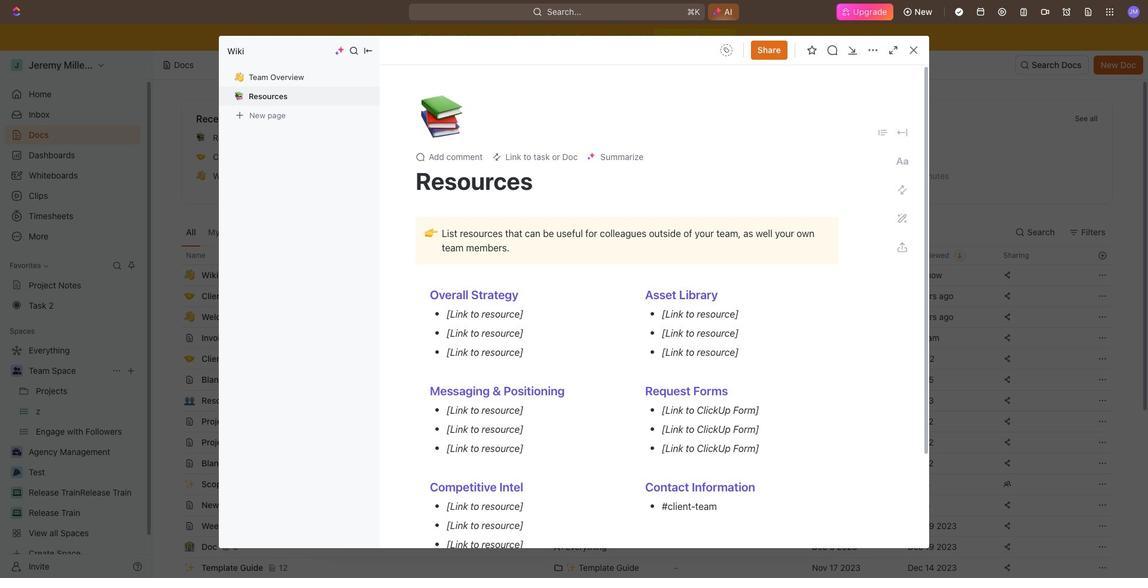 Task type: vqa. For each thing, say whether or not it's contained in the screenshot.
Sidebar 'navigation'
yes



Task type: locate. For each thing, give the bounding box(es) containing it.
tab list
[[181, 218, 477, 246]]

column header
[[168, 246, 181, 265]]

table
[[168, 246, 1113, 579]]

qdq9q image
[[707, 229, 716, 239]]

0 vertical spatial dropdown menu image
[[717, 41, 736, 60]]

0 horizontal spatial dropdown menu image
[[717, 41, 736, 60]]

user group image
[[12, 368, 21, 375]]

row
[[168, 246, 1113, 265], [168, 265, 1113, 286], [168, 286, 1113, 307], [168, 307, 1113, 328], [168, 328, 1113, 349], [168, 349, 1113, 370], [168, 370, 1113, 391], [181, 390, 1113, 412], [168, 411, 1113, 433], [168, 432, 1113, 454], [168, 453, 1113, 475], [168, 474, 1113, 496], [168, 495, 1113, 517], [168, 516, 1113, 538], [168, 537, 1113, 558], [181, 558, 1113, 579]]

sidebar navigation
[[0, 51, 152, 579]]

1 vertical spatial dropdown menu image
[[878, 127, 889, 138]]

dropdown menu image
[[717, 41, 736, 60], [878, 127, 889, 138]]

cell
[[168, 265, 181, 286], [547, 265, 666, 286], [805, 265, 901, 286], [168, 286, 181, 307], [168, 307, 181, 328], [168, 328, 181, 349], [168, 349, 181, 370], [168, 370, 181, 390], [168, 412, 181, 432], [168, 433, 181, 453], [168, 454, 181, 474], [168, 475, 181, 495], [168, 496, 181, 516], [168, 517, 181, 537], [168, 538, 181, 558]]

Search or run a command… text field
[[315, 152, 404, 167]]



Task type: describe. For each thing, give the bounding box(es) containing it.
qdq9q image
[[707, 251, 716, 260]]

1 horizontal spatial dropdown menu image
[[878, 127, 889, 138]]

e83zz image
[[707, 294, 716, 303]]



